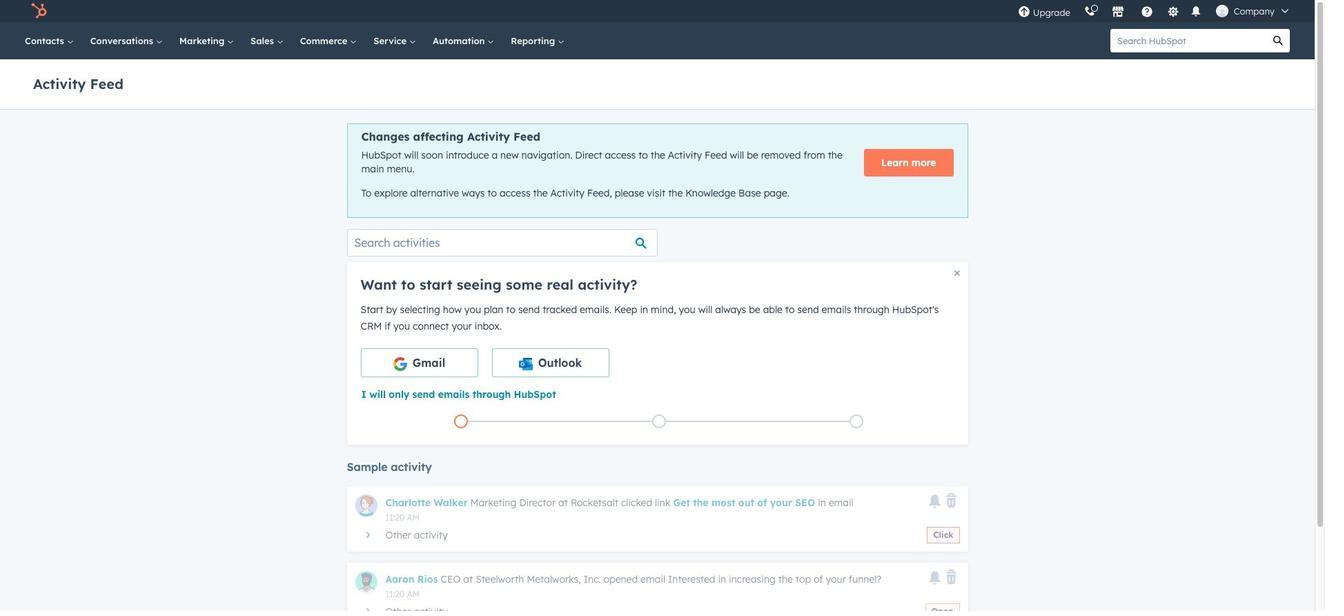 Task type: vqa. For each thing, say whether or not it's contained in the screenshot.
list
yes



Task type: locate. For each thing, give the bounding box(es) containing it.
list
[[362, 412, 956, 431]]

None checkbox
[[492, 349, 609, 378]]

menu
[[1011, 0, 1299, 22]]

None checkbox
[[361, 349, 478, 378]]



Task type: describe. For each thing, give the bounding box(es) containing it.
onboarding.steps.sendtrackedemailingmail.title image
[[656, 419, 662, 426]]

marketplaces image
[[1112, 6, 1125, 19]]

Search activities search field
[[347, 229, 658, 257]]

jacob simon image
[[1216, 5, 1229, 17]]

Search HubSpot search field
[[1111, 29, 1267, 52]]

onboarding.steps.finalstep.title image
[[853, 419, 860, 426]]

close image
[[955, 270, 960, 276]]



